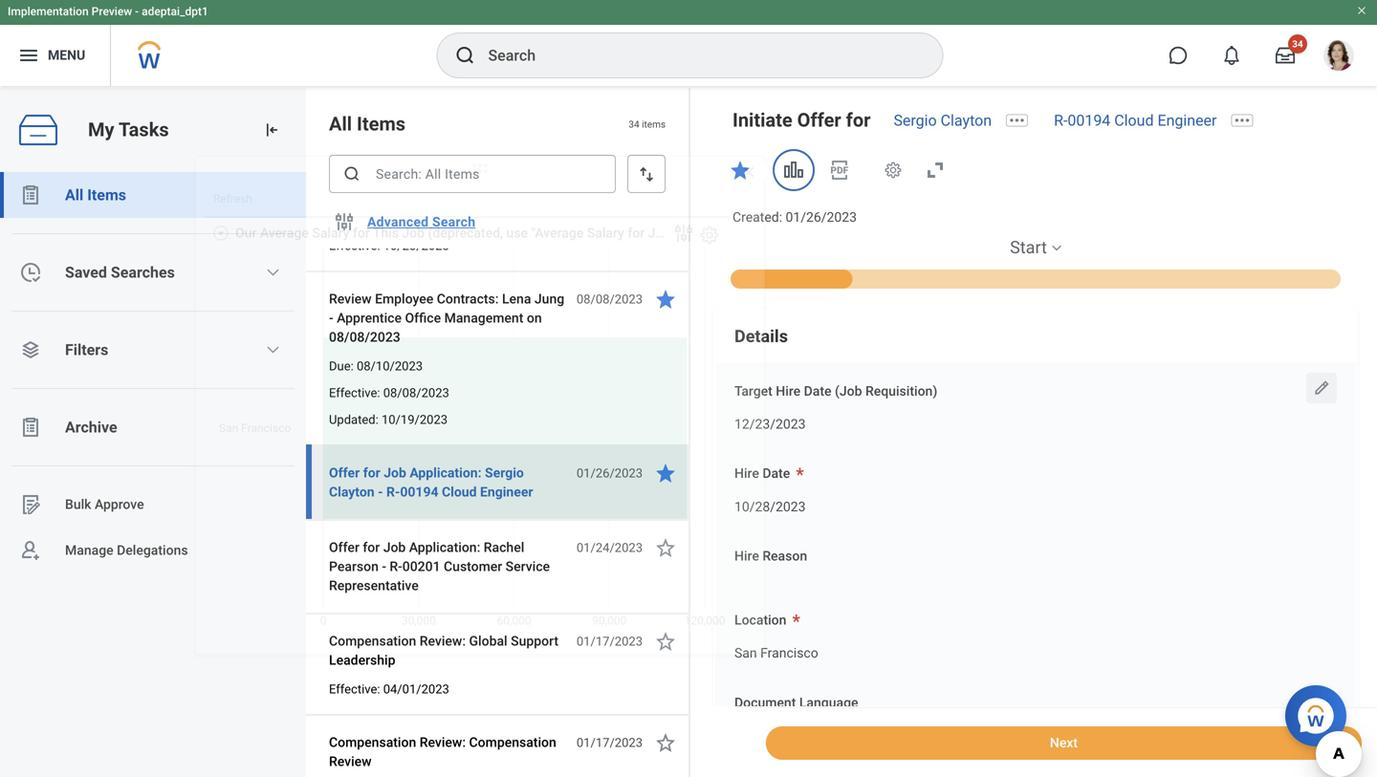 Task type: locate. For each thing, give the bounding box(es) containing it.
01/26/2023 up 01/24/2023
[[577, 466, 643, 481]]

implementation
[[8, 5, 89, 18]]

archive
[[65, 419, 117, 437]]

2 01/17/2023 from the top
[[577, 736, 643, 751]]

hire left the reason at the right
[[735, 549, 760, 565]]

01/26/2023 inside item list element
[[577, 466, 643, 481]]

1 horizontal spatial all items
[[329, 113, 406, 135]]

manage delegations
[[65, 543, 188, 559]]

r- inside offer for job application: sergio clayton ‎- r-00194 cloud engineer
[[387, 485, 400, 500]]

2 salary from the left
[[587, 225, 625, 241]]

0 vertical spatial items
[[357, 113, 406, 135]]

star image for offer for job application: sergio clayton ‎- r-00194 cloud engineer
[[655, 462, 677, 485]]

close environment banner image
[[1357, 5, 1368, 16]]

0 vertical spatial 34
[[1293, 38, 1304, 50]]

items
[[642, 118, 666, 130]]

1 vertical spatial hire
[[735, 466, 760, 482]]

review inside review employee contracts: lena jung - apprentice office management on 08/08/2023
[[329, 291, 372, 307]]

1 vertical spatial clayton
[[329, 485, 375, 500]]

1 vertical spatial review
[[329, 755, 372, 770]]

08/08/2023 right jung
[[577, 292, 643, 307]]

view related information image
[[783, 159, 806, 182]]

all items inside item list element
[[329, 113, 406, 135]]

1 horizontal spatial clayton
[[941, 111, 992, 130]]

compensation review: compensation review button
[[329, 732, 566, 774]]

2 review from the top
[[329, 755, 372, 770]]

0 horizontal spatial 00194
[[400, 485, 439, 500]]

1 vertical spatial clipboard image
[[19, 416, 42, 439]]

my tasks element
[[0, 88, 306, 778]]

searches
[[111, 264, 175, 282]]

effective: up updated:
[[329, 386, 380, 400]]

clipboard image inside archive button
[[19, 416, 42, 439]]

r- inside offer for job application: rachel pearson ‎- r-00201 customer service representative
[[390, 559, 403, 575]]

offer for job application: rachel pearson ‎- r-00201 customer service representative
[[329, 540, 550, 594]]

34 left profile logan mcneil icon
[[1293, 38, 1304, 50]]

1 vertical spatial application:
[[409, 540, 481, 556]]

1 vertical spatial review:
[[420, 735, 466, 751]]

sergio up "rachel"
[[485, 466, 524, 481]]

clayton up fullscreen 'image'
[[941, 111, 992, 130]]

star image
[[729, 159, 752, 182]]

date left (job
[[804, 383, 832, 399]]

offer for offer for job application: sergio clayton ‎- r-00194 cloud engineer
[[329, 466, 360, 481]]

application: up the 00201
[[409, 540, 481, 556]]

hire right target
[[776, 383, 801, 399]]

date
[[804, 383, 832, 399], [763, 466, 791, 482]]

1 horizontal spatial engineer
[[1158, 111, 1218, 130]]

clipboard image for archive
[[19, 416, 42, 439]]

1 vertical spatial 00194
[[400, 485, 439, 500]]

- left the apprentice
[[329, 311, 334, 326]]

1 01/17/2023 from the top
[[577, 635, 643, 649]]

all up search image
[[329, 113, 352, 135]]

clayton down updated:
[[329, 485, 375, 500]]

application: inside offer for job application: rachel pearson ‎- r-00201 customer service representative
[[409, 540, 481, 556]]

34 inside item list element
[[629, 118, 640, 130]]

cloud
[[1115, 111, 1155, 130], [442, 485, 477, 500]]

compensation review: global support leadership button
[[329, 631, 566, 673]]

1 horizontal spatial 34
[[1293, 38, 1304, 50]]

review: left the global
[[420, 634, 466, 650]]

for up the view printable version (pdf) image
[[847, 109, 871, 132]]

r-
[[1055, 111, 1068, 130], [387, 485, 400, 500], [390, 559, 403, 575]]

review
[[329, 291, 372, 307], [329, 755, 372, 770]]

refresh
[[213, 192, 253, 206]]

2 vertical spatial offer
[[329, 540, 360, 556]]

34 left items
[[629, 118, 640, 130]]

01/17/2023 for compensation review: global support leadership
[[577, 635, 643, 649]]

rename image
[[19, 494, 42, 517]]

01/17/2023
[[577, 635, 643, 649], [577, 736, 643, 751]]

bulk approve
[[65, 497, 144, 513]]

0 horizontal spatial sergio
[[485, 466, 524, 481]]

2 vertical spatial hire
[[735, 549, 760, 565]]

compensation review: compensation review
[[329, 735, 557, 770]]

5 star image from the top
[[655, 732, 677, 755]]

3 effective: from the top
[[329, 683, 380, 697]]

0 horizontal spatial cloud
[[442, 485, 477, 500]]

effective: for effective: 08/08/2023
[[329, 386, 380, 400]]

- right the preview
[[135, 5, 139, 18]]

for up pearson
[[363, 540, 380, 556]]

all items up search image
[[329, 113, 406, 135]]

view printable version (pdf) image
[[829, 159, 852, 182]]

clayton
[[941, 111, 992, 130], [329, 485, 375, 500]]

‎-
[[378, 485, 383, 500], [382, 559, 387, 575]]

0 vertical spatial review:
[[420, 634, 466, 650]]

target
[[735, 383, 773, 399]]

1 vertical spatial r-
[[387, 485, 400, 500]]

san francisco
[[735, 646, 819, 662]]

star image
[[655, 288, 677, 311], [655, 462, 677, 485], [655, 537, 677, 560], [655, 631, 677, 654], [655, 732, 677, 755]]

implementation preview -   adeptai_dpt1
[[8, 5, 208, 18]]

0 vertical spatial 01/26/2023
[[786, 210, 857, 225]]

‎- inside offer for job application: sergio clayton ‎- r-00194 cloud engineer
[[378, 485, 383, 500]]

compensation for compensation review: compensation review
[[329, 735, 417, 751]]

0 vertical spatial all
[[329, 113, 352, 135]]

review up the apprentice
[[329, 291, 372, 307]]

target hire date (job requisition)
[[735, 383, 938, 399]]

2 star image from the top
[[655, 462, 677, 485]]

effective:
[[329, 239, 380, 253], [329, 386, 380, 400], [329, 683, 380, 697]]

for
[[847, 109, 871, 132], [353, 225, 370, 241], [628, 225, 645, 241], [363, 466, 381, 481], [363, 540, 380, 556]]

2 vertical spatial effective:
[[329, 683, 380, 697]]

notifications large image
[[1223, 46, 1242, 65]]

workday assistant region
[[1286, 678, 1355, 747]]

configure image
[[700, 225, 721, 246]]

initiate offer for
[[733, 109, 871, 132]]

bulk
[[65, 497, 91, 513]]

r-00194 cloud engineer link
[[1055, 111, 1218, 130]]

search
[[433, 214, 476, 230]]

location
[[735, 613, 787, 629]]

10/23/2023
[[383, 239, 450, 253]]

04/01/2023
[[383, 683, 450, 697]]

0 vertical spatial application:
[[410, 466, 482, 481]]

created: 01/26/2023
[[733, 210, 857, 225]]

08/08/2023 up 10/19/2023
[[383, 386, 450, 400]]

0 horizontal spatial all items
[[65, 186, 126, 204]]

1 vertical spatial 01/26/2023
[[577, 466, 643, 481]]

0 horizontal spatial 34
[[629, 118, 640, 130]]

(deprecated,
[[428, 225, 503, 241]]

2 clipboard image from the top
[[19, 416, 42, 439]]

engineer inside offer for job application: sergio clayton ‎- r-00194 cloud engineer
[[480, 485, 533, 500]]

offer up pearson
[[329, 540, 360, 556]]

0 vertical spatial effective:
[[329, 239, 380, 253]]

all items
[[329, 113, 406, 135], [65, 186, 126, 204]]

compensation
[[329, 634, 417, 650], [329, 735, 417, 751], [469, 735, 557, 751]]

created:
[[733, 210, 783, 225]]

1 star image from the top
[[655, 288, 677, 311]]

contracts:
[[437, 291, 499, 307]]

San Francisco text field
[[735, 635, 819, 668]]

document language
[[735, 695, 859, 711]]

offer inside offer for job application: rachel pearson ‎- r-00201 customer service representative
[[329, 540, 360, 556]]

0 vertical spatial 00194
[[1068, 111, 1111, 130]]

offer
[[798, 109, 842, 132], [329, 466, 360, 481], [329, 540, 360, 556]]

sergio up fullscreen 'image'
[[894, 111, 937, 130]]

all inside all items button
[[65, 186, 83, 204]]

0 vertical spatial all items
[[329, 113, 406, 135]]

items
[[357, 113, 406, 135], [87, 186, 126, 204]]

00194
[[1068, 111, 1111, 130], [400, 485, 439, 500]]

offer for offer for job application: rachel pearson ‎- r-00201 customer service representative
[[329, 540, 360, 556]]

‎- down updated: 10/19/2023
[[378, 485, 383, 500]]

1 vertical spatial 34
[[629, 118, 640, 130]]

1 vertical spatial ‎-
[[382, 559, 387, 575]]

0 horizontal spatial items
[[87, 186, 126, 204]]

clipboard image left "archive"
[[19, 416, 42, 439]]

review: inside "compensation review: global support leadership"
[[420, 634, 466, 650]]

0 vertical spatial offer
[[798, 109, 842, 132]]

jung
[[535, 291, 565, 307]]

1 review: from the top
[[420, 634, 466, 650]]

10/28/2023 text field
[[735, 488, 806, 521]]

review: inside 'compensation review: compensation review'
[[420, 735, 466, 751]]

0 vertical spatial clayton
[[941, 111, 992, 130]]

list
[[0, 172, 306, 574]]

review down effective: 04/01/2023
[[329, 755, 372, 770]]

00194 inside offer for job application: sergio clayton ‎- r-00194 cloud engineer
[[400, 485, 439, 500]]

clipboard image
[[19, 184, 42, 207], [19, 416, 42, 439]]

12/23/2023
[[735, 417, 806, 433]]

updated:
[[329, 413, 379, 427]]

‎- up representative
[[382, 559, 387, 575]]

1 vertical spatial effective:
[[329, 386, 380, 400]]

0 horizontal spatial -
[[135, 5, 139, 18]]

clipboard image inside all items button
[[19, 184, 42, 207]]

archive button
[[0, 405, 306, 451]]

justify image
[[17, 44, 40, 67]]

‎- inside offer for job application: rachel pearson ‎- r-00201 customer service representative
[[382, 559, 387, 575]]

items down my on the top left of page
[[87, 186, 126, 204]]

1 clipboard image from the top
[[19, 184, 42, 207]]

hire up hire date element
[[735, 466, 760, 482]]

1 vertical spatial all items
[[65, 186, 126, 204]]

1 vertical spatial cloud
[[442, 485, 477, 500]]

inbox large image
[[1277, 46, 1296, 65]]

effective: 04/01/2023
[[329, 683, 450, 697]]

all items down my on the top left of page
[[65, 186, 126, 204]]

0 horizontal spatial all
[[65, 186, 83, 204]]

0 vertical spatial -
[[135, 5, 139, 18]]

all up saved
[[65, 186, 83, 204]]

our
[[235, 225, 257, 241]]

application: inside offer for job application: sergio clayton ‎- r-00194 cloud engineer
[[410, 466, 482, 481]]

for left this
[[353, 225, 370, 241]]

3 star image from the top
[[655, 537, 677, 560]]

08/08/2023 inside review employee contracts: lena jung - apprentice office management on 08/08/2023
[[329, 330, 401, 345]]

salary right average
[[312, 225, 350, 241]]

0 horizontal spatial date
[[763, 466, 791, 482]]

1 vertical spatial sergio
[[485, 466, 524, 481]]

0 vertical spatial 01/17/2023
[[577, 635, 643, 649]]

salary right "average
[[587, 225, 625, 241]]

delegations
[[117, 543, 188, 559]]

0 vertical spatial review
[[329, 291, 372, 307]]

1 horizontal spatial items
[[357, 113, 406, 135]]

34 inside button
[[1293, 38, 1304, 50]]

01/26/2023
[[786, 210, 857, 225], [577, 466, 643, 481]]

offer inside offer for job application: sergio clayton ‎- r-00194 cloud engineer
[[329, 466, 360, 481]]

08/08/2023 down the apprentice
[[329, 330, 401, 345]]

1 vertical spatial all
[[65, 186, 83, 204]]

offer down updated:
[[329, 466, 360, 481]]

review:
[[420, 634, 466, 650], [420, 735, 466, 751]]

items up search image
[[357, 113, 406, 135]]

effective: down configure icon
[[329, 239, 380, 253]]

2 vertical spatial r-
[[390, 559, 403, 575]]

for down updated: 10/19/2023
[[363, 466, 381, 481]]

1 vertical spatial offer
[[329, 466, 360, 481]]

application:
[[410, 466, 482, 481], [409, 540, 481, 556]]

0 vertical spatial sergio
[[894, 111, 937, 130]]

0 horizontal spatial clayton
[[329, 485, 375, 500]]

edit image
[[1313, 379, 1332, 398]]

0 vertical spatial 08/08/2023
[[577, 292, 643, 307]]

perspective image
[[19, 339, 42, 362]]

1 vertical spatial 01/17/2023
[[577, 736, 643, 751]]

1 vertical spatial 08/08/2023
[[329, 330, 401, 345]]

1 horizontal spatial 01/26/2023
[[786, 210, 857, 225]]

clayton inside offer for job application: sergio clayton ‎- r-00194 cloud engineer
[[329, 485, 375, 500]]

details
[[735, 327, 788, 347]]

0 vertical spatial date
[[804, 383, 832, 399]]

compensation inside "compensation review: global support leadership"
[[329, 634, 417, 650]]

hire date element
[[735, 487, 806, 522]]

saved searches button
[[0, 250, 306, 296]]

1 vertical spatial date
[[763, 466, 791, 482]]

1 horizontal spatial cloud
[[1115, 111, 1155, 130]]

sergio inside offer for job application: sergio clayton ‎- r-00194 cloud engineer
[[485, 466, 524, 481]]

12/23/2023 text field
[[735, 405, 806, 438]]

1 review from the top
[[329, 291, 372, 307]]

00201
[[403, 559, 441, 575]]

offer up the view printable version (pdf) image
[[798, 109, 842, 132]]

application: down 10/19/2023
[[410, 466, 482, 481]]

effective: down leadership
[[329, 683, 380, 697]]

date up hire date element
[[763, 466, 791, 482]]

2 effective: from the top
[[329, 386, 380, 400]]

1 vertical spatial -
[[329, 311, 334, 326]]

2 review: from the top
[[420, 735, 466, 751]]

1 horizontal spatial all
[[329, 113, 352, 135]]

all inside item list element
[[329, 113, 352, 135]]

0 horizontal spatial 01/26/2023
[[577, 466, 643, 481]]

1 vertical spatial items
[[87, 186, 126, 204]]

list containing all items
[[0, 172, 306, 574]]

average
[[260, 225, 309, 241]]

0 horizontal spatial salary
[[312, 225, 350, 241]]

08/08/2023
[[577, 292, 643, 307], [329, 330, 401, 345], [383, 386, 450, 400]]

1 vertical spatial engineer
[[480, 485, 533, 500]]

0 vertical spatial engineer
[[1158, 111, 1218, 130]]

hire reason
[[735, 549, 808, 565]]

for inside offer for job application: rachel pearson ‎- r-00201 customer service representative
[[363, 540, 380, 556]]

use)
[[775, 225, 803, 241]]

not
[[750, 225, 772, 241]]

rachel
[[484, 540, 525, 556]]

1 horizontal spatial -
[[329, 311, 334, 326]]

1 effective: from the top
[[329, 239, 380, 253]]

2 vertical spatial 08/08/2023
[[383, 386, 450, 400]]

0 vertical spatial ‎-
[[378, 485, 383, 500]]

application: for customer
[[409, 540, 481, 556]]

all items inside all items button
[[65, 186, 126, 204]]

01/26/2023 up the use)
[[786, 210, 857, 225]]

review: down 04/01/2023
[[420, 735, 466, 751]]

clipboard image up clock check icon
[[19, 184, 42, 207]]

for inside offer for job application: sergio clayton ‎- r-00194 cloud engineer
[[363, 466, 381, 481]]

1 horizontal spatial salary
[[587, 225, 625, 241]]

0 vertical spatial clipboard image
[[19, 184, 42, 207]]

management
[[445, 311, 524, 326]]

0 horizontal spatial engineer
[[480, 485, 533, 500]]



Task type: describe. For each thing, give the bounding box(es) containing it.
initiate
[[733, 109, 793, 132]]

34 button
[[1265, 34, 1308, 77]]

our average salary for this job (deprecated, use "average salary for job profile") (do not use)
[[235, 225, 803, 241]]

apprentice
[[337, 311, 402, 326]]

menu banner
[[0, 0, 1378, 86]]

tasks
[[119, 119, 169, 141]]

manage
[[65, 543, 114, 559]]

review employee contracts: lena jung - apprentice office management on 08/08/2023
[[329, 291, 565, 345]]

use
[[507, 225, 528, 241]]

offer for job application: sergio clayton ‎- r-00194 cloud engineer button
[[329, 462, 566, 504]]

effective: for effective: 10/23/2023
[[329, 239, 380, 253]]

‎- for clayton
[[378, 485, 383, 500]]

offer for job application: rachel pearson ‎- r-00201 customer service representative button
[[329, 537, 566, 598]]

hire for hire date
[[735, 466, 760, 482]]

global
[[469, 634, 508, 650]]

details element
[[714, 309, 1359, 765]]

transformation import image
[[262, 121, 281, 140]]

next button
[[766, 727, 1363, 761]]

(do
[[726, 225, 747, 241]]

start navigation
[[714, 236, 1359, 289]]

our average salary for this job (deprecated, use "average salary for job profile") (do not use) dialog
[[195, 156, 803, 727]]

customer
[[444, 559, 503, 575]]

next
[[1051, 736, 1079, 752]]

approve
[[95, 497, 144, 513]]

filters button
[[0, 327, 306, 373]]

01/24/2023
[[577, 541, 643, 555]]

0 vertical spatial cloud
[[1115, 111, 1155, 130]]

filters
[[65, 341, 108, 359]]

for left configure and view chart data icon
[[628, 225, 645, 241]]

star image for offer for job application: rachel pearson ‎- r-00201 customer service representative
[[655, 537, 677, 560]]

lena
[[502, 291, 531, 307]]

compensation review: global support leadership
[[329, 634, 559, 669]]

san
[[735, 646, 758, 662]]

effective: 10/23/2023
[[329, 239, 450, 253]]

my tasks
[[88, 119, 169, 141]]

target hire date (job requisition) element
[[735, 404, 806, 439]]

cloud inside offer for job application: sergio clayton ‎- r-00194 cloud engineer
[[442, 485, 477, 500]]

1 horizontal spatial sergio
[[894, 111, 937, 130]]

0 vertical spatial r-
[[1055, 111, 1068, 130]]

profile logan mcneil image
[[1324, 40, 1355, 75]]

- inside the "menu" banner
[[135, 5, 139, 18]]

compensation for compensation review: global support leadership
[[329, 634, 417, 650]]

office
[[405, 311, 441, 326]]

pearson
[[329, 559, 379, 575]]

adeptai_dpt1
[[142, 5, 208, 18]]

review: for global
[[420, 634, 466, 650]]

10/19/2023
[[382, 413, 448, 427]]

gear image
[[884, 161, 903, 180]]

Search Workday  search field
[[489, 34, 904, 77]]

menu
[[48, 47, 85, 63]]

34 items
[[629, 118, 666, 130]]

08/10/2023
[[357, 359, 423, 374]]

10/28/2023
[[735, 499, 806, 515]]

service
[[506, 559, 550, 575]]

hire date
[[735, 466, 791, 482]]

profile")
[[674, 225, 722, 241]]

menu button
[[0, 25, 110, 86]]

sergio clayton
[[894, 111, 992, 130]]

application: for cloud
[[410, 466, 482, 481]]

34 for 34
[[1293, 38, 1304, 50]]

clock check image
[[19, 261, 42, 284]]

manage delegations link
[[0, 528, 306, 574]]

configure and view chart data image
[[673, 222, 696, 245]]

move modal image
[[461, 157, 500, 180]]

start button
[[1011, 236, 1048, 259]]

configure image
[[333, 211, 356, 233]]

job inside offer for job application: rachel pearson ‎- r-00201 customer service representative
[[383, 540, 406, 556]]

01/17/2023 for compensation review: compensation review
[[577, 736, 643, 751]]

fullscreen image
[[924, 159, 947, 182]]

start
[[1011, 238, 1048, 258]]

(job
[[835, 383, 863, 399]]

r-00194 cloud engineer
[[1055, 111, 1218, 130]]

francisco
[[761, 646, 819, 662]]

preview
[[92, 5, 132, 18]]

location element
[[735, 634, 819, 669]]

‎- for pearson
[[382, 559, 387, 575]]

search image
[[343, 165, 362, 184]]

support
[[511, 634, 559, 650]]

review: for compensation
[[420, 735, 466, 751]]

updated: 10/19/2023
[[329, 413, 448, 427]]

this
[[373, 225, 399, 241]]

effective: 08/08/2023
[[329, 386, 450, 400]]

4 star image from the top
[[655, 631, 677, 654]]

language
[[800, 695, 859, 711]]

reason
[[763, 549, 808, 565]]

0 vertical spatial hire
[[776, 383, 801, 399]]

user plus image
[[19, 540, 42, 563]]

due:
[[329, 359, 354, 374]]

clipboard image for all items
[[19, 184, 42, 207]]

sergio clayton link
[[894, 111, 992, 130]]

items inside all items button
[[87, 186, 126, 204]]

1 horizontal spatial 00194
[[1068, 111, 1111, 130]]

star image for compensation review: compensation review
[[655, 732, 677, 755]]

34 for 34 items
[[629, 118, 640, 130]]

employee
[[375, 291, 434, 307]]

item list element
[[306, 88, 691, 778]]

advanced search
[[367, 214, 476, 230]]

representative
[[329, 578, 419, 594]]

saved
[[65, 264, 107, 282]]

1 salary from the left
[[312, 225, 350, 241]]

collapse image
[[213, 226, 230, 242]]

document
[[735, 695, 797, 711]]

- inside review employee contracts: lena jung - apprentice office management on 08/08/2023
[[329, 311, 334, 326]]

r- for offer for job application: sergio clayton ‎- r-00194 cloud engineer
[[387, 485, 400, 500]]

r- for offer for job application: rachel pearson ‎- r-00201 customer service representative
[[390, 559, 403, 575]]

bulk approve link
[[0, 482, 306, 528]]

advanced
[[367, 214, 429, 230]]

review inside 'compensation review: compensation review'
[[329, 755, 372, 770]]

advanced search button
[[360, 203, 483, 241]]

items inside item list element
[[357, 113, 406, 135]]

search image
[[454, 44, 477, 67]]

review employee contracts: lena jung - apprentice office management on 08/08/2023 button
[[329, 288, 566, 349]]

leadership
[[329, 653, 396, 669]]

offer for job application: sergio clayton ‎- r-00194 cloud engineer
[[329, 466, 533, 500]]

close view related information image
[[742, 165, 757, 180]]

due: 08/10/2023
[[329, 359, 423, 374]]

hire for hire reason
[[735, 549, 760, 565]]

job inside offer for job application: sergio clayton ‎- r-00194 cloud engineer
[[384, 466, 407, 481]]

effective: for effective: 04/01/2023
[[329, 683, 380, 697]]

"average
[[532, 225, 584, 241]]

1 horizontal spatial date
[[804, 383, 832, 399]]

all items button
[[0, 172, 306, 218]]



Task type: vqa. For each thing, say whether or not it's contained in the screenshot.
EMPLOYEE
yes



